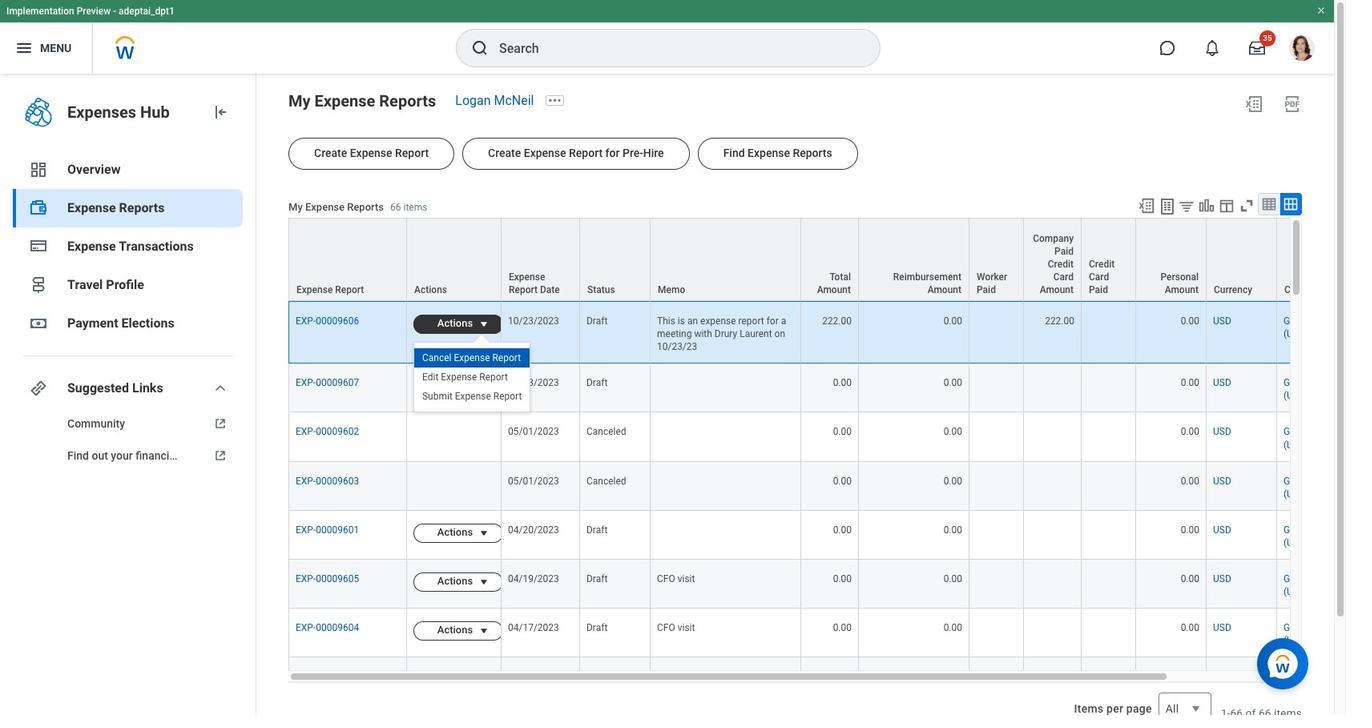 Task type: vqa. For each thing, say whether or not it's contained in the screenshot.
topmost (4)
no



Task type: locate. For each thing, give the bounding box(es) containing it.
00009602
[[316, 427, 359, 438]]

actions button
[[413, 315, 478, 334], [413, 377, 478, 396], [413, 524, 478, 543], [413, 573, 478, 592], [413, 622, 478, 641]]

paid
[[1055, 246, 1074, 257], [977, 285, 996, 296], [1089, 285, 1108, 296]]

1 vertical spatial ext link image
[[211, 448, 230, 464]]

out
[[92, 450, 108, 462]]

create down mcneil
[[488, 147, 521, 159]]

paid left 'credit card paid' popup button
[[1055, 246, 1074, 257]]

cell
[[970, 301, 1024, 364], [1082, 301, 1136, 364], [651, 364, 801, 413], [970, 364, 1024, 413], [1024, 364, 1082, 413], [1082, 364, 1136, 413], [407, 413, 502, 462], [651, 413, 801, 462], [970, 413, 1024, 462], [1024, 413, 1082, 462], [1082, 413, 1136, 462], [407, 462, 502, 511], [651, 462, 801, 511], [970, 462, 1024, 511], [1024, 462, 1082, 511], [1082, 462, 1136, 511], [651, 511, 801, 560], [970, 511, 1024, 560], [1024, 511, 1082, 560], [1082, 511, 1136, 560], [970, 560, 1024, 609], [1024, 560, 1082, 609], [1082, 560, 1136, 609], [970, 609, 1024, 658], [1024, 609, 1082, 658], [1082, 609, 1136, 658], [407, 658, 502, 707], [502, 658, 580, 707], [580, 658, 651, 707], [651, 658, 801, 707], [801, 658, 859, 707], [859, 658, 970, 707], [970, 658, 1024, 707], [1024, 658, 1082, 707], [1082, 658, 1136, 707], [1136, 658, 1207, 707]]

3 usd from the top
[[1213, 427, 1231, 438]]

company left 'credit card paid' popup button
[[1033, 233, 1074, 244]]

2 cfo from the top
[[657, 623, 675, 634]]

expense inside popup button
[[296, 285, 333, 296]]

amount
[[817, 285, 851, 296], [928, 285, 962, 296], [1040, 285, 1074, 296], [1165, 285, 1199, 296]]

0 vertical spatial company
[[1033, 233, 1074, 244]]

0 horizontal spatial card
[[1054, 272, 1074, 283]]

0 horizontal spatial for
[[605, 147, 620, 159]]

4 global modern from the top
[[1284, 525, 1346, 549]]

toolbar
[[1131, 193, 1302, 218]]

edit expense report option
[[414, 368, 530, 387]]

export to excel image for view printable version (pdf) image
[[1244, 95, 1264, 114]]

exp- up exp-00009605 'link'
[[296, 525, 316, 536]]

usd for exp-00009606
[[1213, 316, 1231, 327]]

05/01/2023 down submit expense report option
[[508, 427, 559, 438]]

1 visit from the top
[[678, 574, 695, 585]]

04/20/2023
[[508, 525, 559, 536]]

report up 00009606
[[335, 285, 364, 296]]

credit right company paid credit card amount
[[1089, 259, 1115, 270]]

for left a
[[767, 316, 779, 327]]

card left credit card paid
[[1054, 272, 1074, 283]]

1 actions row from the top
[[288, 301, 1346, 364]]

overview link
[[13, 151, 243, 189]]

worker paid column header
[[970, 218, 1024, 302]]

1 vertical spatial 05/01/2023
[[508, 476, 559, 487]]

3 exp- from the top
[[296, 427, 316, 438]]

exp-00009600 link
[[296, 669, 359, 683]]

usd for exp-00009605
[[1213, 574, 1231, 585]]

4 modern from the top
[[1313, 525, 1346, 536]]

global modern link for exp-00009604
[[1284, 619, 1346, 647]]

7 global from the top
[[1284, 672, 1311, 683]]

exp- up exp-00009604 link
[[296, 574, 316, 585]]

find inside suggested links element
[[67, 450, 89, 462]]

caret down image left 04/17/2023
[[474, 625, 494, 638]]

0 vertical spatial cfo visit
[[657, 574, 695, 585]]

1 global from the top
[[1284, 378, 1311, 389]]

company paid credit card amount column header
[[1024, 218, 1082, 302]]

2 usd link from the top
[[1213, 374, 1231, 389]]

total
[[830, 272, 851, 283]]

green
[[1284, 316, 1309, 327]]

1 horizontal spatial paid
[[1055, 246, 1074, 257]]

0 vertical spatial canceled
[[587, 427, 626, 438]]

visit
[[678, 574, 695, 585], [678, 623, 695, 634]]

1 create from the left
[[314, 147, 347, 159]]

2 card from the left
[[1089, 272, 1109, 283]]

laurent
[[740, 329, 772, 340]]

2 usd from the top
[[1213, 378, 1231, 389]]

amount for total
[[817, 285, 851, 296]]

2 cfo visit from the top
[[657, 623, 695, 634]]

1 usd link from the top
[[1213, 313, 1231, 327]]

1 draft from the top
[[587, 316, 608, 327]]

my right "transformation import" icon
[[288, 91, 311, 111]]

global modern link for exp-00009605
[[1284, 570, 1346, 598]]

0 horizontal spatial export to excel image
[[1138, 197, 1155, 215]]

exp- up the exp-00009601 link
[[296, 476, 316, 487]]

expense
[[315, 91, 375, 111], [350, 147, 392, 159], [524, 147, 566, 159], [748, 147, 790, 159], [67, 200, 116, 216], [305, 201, 345, 213], [67, 239, 116, 254], [509, 272, 545, 283], [296, 285, 333, 296], [454, 353, 490, 364], [441, 372, 477, 383], [455, 391, 491, 402]]

global
[[1284, 378, 1311, 389], [1284, 427, 1311, 438], [1284, 476, 1311, 487], [1284, 525, 1311, 536], [1284, 574, 1311, 585], [1284, 623, 1311, 634], [1284, 672, 1311, 683]]

1 horizontal spatial for
[[767, 316, 779, 327]]

actions button for 10/23/2023
[[413, 377, 478, 396]]

paid for worker
[[977, 285, 996, 296]]

profile
[[106, 277, 144, 292]]

exp- for 00009606
[[296, 316, 316, 327]]

1 vertical spatial cfo visit
[[657, 623, 695, 634]]

memo
[[658, 285, 685, 296]]

0 horizontal spatial find
[[67, 450, 89, 462]]

2 create from the left
[[488, 147, 521, 159]]

report up edit expense report "option"
[[492, 353, 521, 364]]

5 global modern from the top
[[1284, 574, 1346, 598]]

3 usd link from the top
[[1213, 423, 1231, 438]]

usd for exp-00009604
[[1213, 623, 1231, 634]]

paid for company
[[1055, 246, 1074, 257]]

10/23/2023 up submit expense report on the left bottom of the page
[[508, 378, 559, 389]]

list box
[[414, 349, 530, 407]]

exp-00009605 link
[[296, 570, 359, 585]]

exp- down exp-00009604
[[296, 672, 316, 683]]

implementation preview -   adeptai_dpt1
[[6, 6, 175, 17]]

actions for 5th actions row from the top of the page
[[437, 624, 473, 636]]

1 vertical spatial find
[[67, 450, 89, 462]]

exp- up exp-00009603 link
[[296, 427, 316, 438]]

1 horizontal spatial export to excel image
[[1244, 95, 1264, 114]]

2 exp- from the top
[[296, 378, 316, 389]]

0 vertical spatial find
[[723, 147, 745, 159]]

1 05/01/2023 from the top
[[508, 427, 559, 438]]

66
[[390, 202, 401, 213]]

expenses hub element
[[67, 101, 198, 123]]

global modern for exp-00009601
[[1284, 525, 1346, 549]]

2 ext link image from the top
[[211, 448, 230, 464]]

3 actions button from the top
[[413, 524, 478, 543]]

travel profile
[[67, 277, 144, 292]]

0 vertical spatial for
[[605, 147, 620, 159]]

actions button for 04/20/2023
[[413, 524, 478, 543]]

actions button
[[407, 219, 501, 301]]

1 card from the left
[[1054, 272, 1074, 283]]

1 horizontal spatial create
[[488, 147, 521, 159]]

10/23/2023 down date
[[508, 316, 559, 327]]

2 222.00 from the left
[[1045, 316, 1075, 327]]

7 usd from the top
[[1213, 623, 1231, 634]]

4 row from the top
[[288, 658, 1346, 707]]

cfo visit for 04/17/2023
[[657, 623, 695, 634]]

3 amount from the left
[[1040, 285, 1074, 296]]

exp-00009603 link
[[296, 472, 359, 487]]

6 usd from the top
[[1213, 574, 1231, 585]]

draft for 00009607
[[587, 378, 608, 389]]

paid down worker
[[977, 285, 996, 296]]

credit inside popup button
[[1089, 259, 1115, 270]]

caret down image left 04/20/2023
[[474, 527, 494, 540]]

report down edit expense report "option"
[[493, 391, 522, 402]]

10/23/2023 for exp-00009607
[[508, 378, 559, 389]]

exp-
[[296, 316, 316, 327], [296, 378, 316, 389], [296, 427, 316, 438], [296, 476, 316, 487], [296, 525, 316, 536], [296, 574, 316, 585], [296, 623, 316, 634], [296, 672, 316, 683]]

0 vertical spatial ext link image
[[211, 416, 230, 432]]

0 vertical spatial my
[[288, 91, 311, 111]]

amount down total
[[817, 285, 851, 296]]

2 05/01/2023 from the top
[[508, 476, 559, 487]]

ext link image inside community "link"
[[211, 416, 230, 432]]

menu banner
[[0, 0, 1334, 74]]

1 horizontal spatial credit
[[1089, 259, 1115, 270]]

total amount button
[[801, 219, 858, 301]]

status
[[587, 285, 615, 296]]

caret down image left 04/19/2023
[[474, 576, 494, 589]]

global modern for exp-00009605
[[1284, 574, 1346, 598]]

company inside popup button
[[1033, 233, 1074, 244]]

2 horizontal spatial paid
[[1089, 285, 1108, 296]]

6 global modern link from the top
[[1284, 619, 1346, 647]]

status button
[[580, 219, 650, 301]]

reports for my expense reports
[[379, 91, 436, 111]]

1 actions button from the top
[[413, 315, 478, 334]]

amount down the personal
[[1165, 285, 1199, 296]]

5 usd from the top
[[1213, 525, 1231, 536]]

reports for my expense reports 66 items
[[347, 201, 384, 213]]

2 10/23/2023 from the top
[[508, 378, 559, 389]]

find expense reports button
[[698, 138, 858, 170]]

6 modern from the top
[[1313, 623, 1346, 634]]

exp-00009601
[[296, 525, 359, 536]]

reimbursement amount
[[893, 272, 962, 296]]

create expense report
[[314, 147, 429, 159]]

your
[[111, 450, 133, 462]]

modern for 00009604
[[1313, 623, 1346, 634]]

find expense reports
[[723, 147, 832, 159]]

1 global modern link from the top
[[1284, 374, 1346, 402]]

04/19/2023
[[508, 574, 559, 585]]

222.00 down total amount
[[822, 316, 852, 327]]

amount inside reimbursement amount
[[928, 285, 962, 296]]

report inside "option"
[[479, 372, 508, 383]]

5 actions button from the top
[[413, 622, 478, 641]]

company up green
[[1285, 285, 1325, 296]]

5 modern from the top
[[1313, 574, 1346, 585]]

2 visit from the top
[[678, 623, 695, 634]]

3 actions row from the top
[[288, 511, 1346, 560]]

create for create expense report for pre-hire
[[488, 147, 521, 159]]

actions inside popup button
[[414, 285, 447, 296]]

6 global from the top
[[1284, 623, 1311, 634]]

for
[[605, 147, 620, 159], [767, 316, 779, 327]]

5 draft from the top
[[587, 623, 608, 634]]

0 vertical spatial 05/01/2023
[[508, 427, 559, 438]]

exp- inside 'link'
[[296, 574, 316, 585]]

1 usd from the top
[[1213, 316, 1231, 327]]

modern
[[1313, 378, 1346, 389], [1313, 427, 1346, 438], [1313, 476, 1346, 487], [1313, 525, 1346, 536], [1313, 574, 1346, 585], [1313, 623, 1346, 634], [1313, 672, 1346, 683]]

2 row from the top
[[288, 413, 1346, 462]]

report left pre-
[[569, 147, 603, 159]]

usd link for exp-00009602
[[1213, 423, 1231, 438]]

1 vertical spatial cfo
[[657, 623, 675, 634]]

00009600
[[316, 672, 359, 683]]

personal amount column header
[[1136, 218, 1207, 302]]

cancel expense report
[[422, 353, 521, 364]]

global for 00009604
[[1284, 623, 1311, 634]]

1 row from the top
[[288, 218, 1346, 302]]

personal amount button
[[1136, 219, 1206, 301]]

find inside button
[[723, 147, 745, 159]]

00009604
[[316, 623, 359, 634]]

actions row
[[288, 301, 1346, 364], [288, 364, 1346, 413], [288, 511, 1346, 560], [288, 560, 1346, 609], [288, 609, 1346, 658]]

create up my expense reports 66 items
[[314, 147, 347, 159]]

well-
[[181, 450, 205, 462]]

cfo for 04/17/2023
[[657, 623, 675, 634]]

0 horizontal spatial paid
[[977, 285, 996, 296]]

ext link image up being on the bottom
[[211, 416, 230, 432]]

usd link for exp-00009601
[[1213, 521, 1231, 536]]

2 global modern link from the top
[[1284, 423, 1346, 451]]

ext link image right well- at bottom
[[211, 448, 230, 464]]

0 vertical spatial 10/23/2023
[[508, 316, 559, 327]]

1 vertical spatial for
[[767, 316, 779, 327]]

1 horizontal spatial find
[[723, 147, 745, 159]]

total amount column header
[[801, 218, 859, 302]]

amount for personal
[[1165, 285, 1199, 296]]

1 cfo from the top
[[657, 574, 675, 585]]

cfo for 04/19/2023
[[657, 574, 675, 585]]

6 usd link from the top
[[1213, 570, 1231, 585]]

exp- up exp-00009600 link
[[296, 623, 316, 634]]

find out your financial well-being link
[[13, 440, 243, 472]]

find out your financial well-being
[[67, 450, 233, 462]]

0 vertical spatial export to excel image
[[1244, 95, 1264, 114]]

expense report button
[[289, 219, 406, 301]]

amount inside personal amount
[[1165, 285, 1199, 296]]

row
[[288, 218, 1346, 302], [288, 413, 1346, 462], [288, 462, 1346, 511], [288, 658, 1346, 707]]

logan mcneil
[[455, 93, 534, 108]]

usd link for exp-00009607
[[1213, 374, 1231, 389]]

4 actions button from the top
[[413, 573, 478, 592]]

2 global from the top
[[1284, 427, 1311, 438]]

usd link
[[1213, 313, 1231, 327], [1213, 374, 1231, 389], [1213, 423, 1231, 438], [1213, 472, 1231, 487], [1213, 521, 1231, 536], [1213, 570, 1231, 585], [1213, 619, 1231, 634], [1213, 669, 1231, 683]]

notifications large image
[[1204, 40, 1220, 56]]

2 canceled from the top
[[587, 476, 626, 487]]

7 usd link from the top
[[1213, 619, 1231, 634]]

2 modern from the top
[[1313, 427, 1346, 438]]

usd link for exp-00009605
[[1213, 570, 1231, 585]]

5 global modern link from the top
[[1284, 570, 1346, 598]]

suggested
[[67, 381, 129, 396]]

expenses hub
[[67, 103, 170, 122]]

amount left credit card paid
[[1040, 285, 1074, 296]]

actions
[[414, 285, 447, 296], [437, 317, 473, 329], [437, 379, 473, 391], [437, 526, 473, 538], [437, 575, 473, 587], [437, 624, 473, 636]]

6 global modern from the top
[[1284, 623, 1346, 647]]

5 usd link from the top
[[1213, 521, 1231, 536]]

5 exp- from the top
[[296, 525, 316, 536]]

reports inside navigation pane region
[[119, 200, 165, 216]]

4 amount from the left
[[1165, 285, 1199, 296]]

row containing exp-00009602
[[288, 413, 1346, 462]]

4 usd from the top
[[1213, 476, 1231, 487]]

expense report date
[[509, 272, 560, 296]]

export to excel image left export to worksheets image
[[1138, 197, 1155, 215]]

report left date
[[509, 285, 538, 296]]

3 global from the top
[[1284, 476, 1311, 487]]

dollar image
[[29, 314, 48, 333]]

6 exp- from the top
[[296, 574, 316, 585]]

222.00 down company paid credit card amount
[[1045, 316, 1075, 327]]

usd
[[1213, 316, 1231, 327], [1213, 378, 1231, 389], [1213, 427, 1231, 438], [1213, 476, 1231, 487], [1213, 525, 1231, 536], [1213, 574, 1231, 585], [1213, 623, 1231, 634], [1213, 672, 1231, 683]]

4 usd link from the top
[[1213, 472, 1231, 487]]

status
[[1221, 706, 1302, 716]]

05/01/2023 up 04/20/2023
[[508, 476, 559, 487]]

2 amount from the left
[[928, 285, 962, 296]]

global modern link for exp-00009603
[[1284, 472, 1346, 500]]

1 ext link image from the top
[[211, 416, 230, 432]]

8 exp- from the top
[[296, 672, 316, 683]]

4 global modern link from the top
[[1284, 521, 1346, 549]]

ext link image inside find out your financial well-being link
[[211, 448, 230, 464]]

actions for third actions row from the bottom of the page
[[437, 526, 473, 538]]

1 canceled from the top
[[587, 427, 626, 438]]

1 credit from the left
[[1048, 259, 1074, 270]]

ext link image
[[211, 416, 230, 432], [211, 448, 230, 464]]

3 modern from the top
[[1313, 476, 1346, 487]]

1 222.00 from the left
[[822, 316, 852, 327]]

0 vertical spatial cfo
[[657, 574, 675, 585]]

0 horizontal spatial 222.00
[[822, 316, 852, 327]]

inbox large image
[[1249, 40, 1265, 56]]

paid inside company paid credit card amount
[[1055, 246, 1074, 257]]

cfo visit
[[657, 574, 695, 585], [657, 623, 695, 634]]

4 exp- from the top
[[296, 476, 316, 487]]

1 vertical spatial export to excel image
[[1138, 197, 1155, 215]]

company inside popup button
[[1285, 285, 1325, 296]]

find for find out your financial well-being
[[67, 450, 89, 462]]

my up expense report popup button
[[288, 201, 303, 213]]

report up items
[[395, 147, 429, 159]]

2 my from the top
[[288, 201, 303, 213]]

global modern link for exp-00009607
[[1284, 374, 1346, 402]]

card right company paid credit card amount
[[1089, 272, 1109, 283]]

exp-00009606
[[296, 316, 359, 327]]

2 draft from the top
[[587, 378, 608, 389]]

export to excel image left view printable version (pdf) image
[[1244, 95, 1264, 114]]

actions for 4th actions row from the bottom of the page
[[437, 379, 473, 391]]

hire
[[643, 147, 664, 159]]

actions button for 04/17/2023
[[413, 622, 478, 641]]

1 modern from the top
[[1313, 378, 1346, 389]]

3 draft from the top
[[587, 525, 608, 536]]

0 horizontal spatial company
[[1033, 233, 1074, 244]]

caret down image up cancel expense report option
[[474, 318, 494, 331]]

1 horizontal spatial company
[[1285, 285, 1325, 296]]

00009603
[[316, 476, 359, 487]]

an
[[687, 316, 698, 327]]

3 global modern from the top
[[1284, 476, 1346, 500]]

1 cfo visit from the top
[[657, 574, 695, 585]]

global modern for exp-00009602
[[1284, 427, 1346, 451]]

0 vertical spatial visit
[[678, 574, 695, 585]]

reports inside button
[[793, 147, 832, 159]]

report for create expense report
[[395, 147, 429, 159]]

2 credit from the left
[[1089, 259, 1115, 270]]

report for edit expense report
[[479, 372, 508, 383]]

for left pre-
[[605, 147, 620, 159]]

find for find expense reports
[[723, 147, 745, 159]]

expense report date button
[[502, 219, 579, 301]]

paid right company paid credit card amount
[[1089, 285, 1108, 296]]

exp-00009602 link
[[296, 423, 359, 438]]

total amount
[[817, 272, 851, 296]]

5 global from the top
[[1284, 574, 1311, 585]]

modern for 00009607
[[1313, 378, 1346, 389]]

1 vertical spatial company
[[1285, 285, 1325, 296]]

my
[[288, 91, 311, 111], [288, 201, 303, 213]]

05/01/2023 for exp-00009602
[[508, 427, 559, 438]]

link image
[[29, 379, 48, 398]]

report inside popup button
[[335, 285, 364, 296]]

exp- up exp-00009602 link
[[296, 378, 316, 389]]

1 caret down image from the top
[[474, 318, 494, 331]]

currency column header
[[1207, 218, 1277, 302]]

1 horizontal spatial 222.00
[[1045, 316, 1075, 327]]

exp- down expense report
[[296, 316, 316, 327]]

canceled for 00009603
[[587, 476, 626, 487]]

1 vertical spatial visit
[[678, 623, 695, 634]]

worker paid
[[977, 272, 1007, 296]]

a
[[781, 316, 786, 327]]

amount down reimbursement
[[928, 285, 962, 296]]

4 draft from the top
[[587, 574, 608, 585]]

implementation
[[6, 6, 74, 17]]

export to excel image
[[1244, 95, 1264, 114], [1138, 197, 1155, 215]]

profile logan mcneil image
[[1289, 35, 1315, 64]]

2 global modern from the top
[[1284, 427, 1346, 451]]

1 vertical spatial my
[[288, 201, 303, 213]]

my expense reports
[[288, 91, 436, 111]]

3 caret down image from the top
[[474, 576, 494, 589]]

1 horizontal spatial card
[[1089, 272, 1109, 283]]

submit expense report
[[422, 391, 522, 402]]

0 horizontal spatial create
[[314, 147, 347, 159]]

1 my from the top
[[288, 91, 311, 111]]

0 horizontal spatial credit
[[1048, 259, 1074, 270]]

3 global modern link from the top
[[1284, 472, 1346, 500]]

1 vertical spatial canceled
[[587, 476, 626, 487]]

1 vertical spatial 10/23/2023
[[508, 378, 559, 389]]

1 amount from the left
[[817, 285, 851, 296]]

hub
[[140, 103, 170, 122]]

expense report
[[296, 285, 364, 296]]

report down cancel expense report option
[[479, 372, 508, 383]]

memo button
[[651, 219, 801, 301]]

1 global modern from the top
[[1284, 378, 1346, 402]]

submit expense report option
[[414, 387, 530, 407]]

credit left credit card paid
[[1048, 259, 1074, 270]]

usd link for exp-00009604
[[1213, 619, 1231, 634]]

worker
[[977, 272, 1007, 283]]

global modern link for exp-00009602
[[1284, 423, 1346, 451]]

2 actions button from the top
[[413, 377, 478, 396]]

5 actions row from the top
[[288, 609, 1346, 658]]

1 exp- from the top
[[296, 316, 316, 327]]

3 row from the top
[[288, 462, 1346, 511]]

caret down image
[[474, 318, 494, 331], [474, 527, 494, 540], [474, 576, 494, 589], [474, 625, 494, 638]]

mcneil
[[494, 93, 534, 108]]

usd link for exp-00009603
[[1213, 472, 1231, 487]]

my for my expense reports 66 items
[[288, 201, 303, 213]]

global modern for exp-00009603
[[1284, 476, 1346, 500]]

exp- for 00009602
[[296, 427, 316, 438]]

list box containing cancel expense report
[[414, 349, 530, 407]]

modern for 00009603
[[1313, 476, 1346, 487]]

7 exp- from the top
[[296, 623, 316, 634]]

paid inside worker paid
[[977, 285, 996, 296]]

draft for 00009606
[[587, 316, 608, 327]]

exp-00009600
[[296, 672, 359, 683]]



Task type: describe. For each thing, give the bounding box(es) containing it.
menu button
[[0, 22, 92, 74]]

4 caret down image from the top
[[474, 625, 494, 638]]

-
[[113, 6, 116, 17]]

travel profile link
[[13, 266, 243, 305]]

create expense report button
[[288, 138, 454, 170]]

row containing company paid credit card amount
[[288, 218, 1346, 302]]

task pay image
[[29, 199, 48, 218]]

visit for 04/17/2023
[[678, 623, 695, 634]]

credit inside company paid credit card amount
[[1048, 259, 1074, 270]]

status column header
[[580, 218, 651, 302]]

view printable version (pdf) image
[[1283, 95, 1302, 114]]

global for 00009602
[[1284, 427, 1311, 438]]

suggested links button
[[13, 369, 243, 408]]

preview
[[77, 6, 111, 17]]

row containing exp-00009600
[[288, 658, 1346, 707]]

usd for exp-00009602
[[1213, 427, 1231, 438]]

currency
[[1214, 285, 1253, 296]]

exp- for 00009600
[[296, 672, 316, 683]]

00009601
[[316, 525, 359, 536]]

expense report column header
[[288, 218, 407, 302]]

reimbursement amount button
[[859, 219, 969, 301]]

this is an expense report for a meeting with drury laurent on 10/23/23
[[657, 316, 789, 353]]

click to view/edit grid preferences image
[[1218, 197, 1236, 215]]

search image
[[470, 38, 490, 58]]

create expense report for pre-hire button
[[462, 138, 690, 170]]

financial
[[136, 450, 178, 462]]

elections
[[121, 316, 174, 331]]

currency button
[[1207, 219, 1277, 301]]

report for submit expense report
[[493, 391, 522, 402]]

global modern link for exp-00009601
[[1284, 521, 1346, 549]]

04/17/2023
[[508, 623, 559, 634]]

personal
[[1161, 272, 1199, 283]]

report inside expense report date
[[509, 285, 538, 296]]

payment elections
[[67, 316, 174, 331]]

items
[[403, 202, 427, 213]]

expand table image
[[1283, 196, 1299, 212]]

exp-00009606 link
[[296, 313, 359, 327]]

fullscreen image
[[1238, 197, 1256, 215]]

usd link for exp-00009606
[[1213, 313, 1231, 327]]

draft for 00009601
[[587, 525, 608, 536]]

expense reports
[[67, 200, 165, 216]]

draft for 00009604
[[587, 623, 608, 634]]

links
[[132, 381, 163, 396]]

modern for 00009602
[[1313, 427, 1346, 438]]

exp- for 00009603
[[296, 476, 316, 487]]

7 modern from the top
[[1313, 672, 1346, 683]]

community link
[[13, 408, 243, 440]]

navigation pane region
[[0, 74, 256, 716]]

personal amount
[[1161, 272, 1199, 296]]

expense inside expense report date
[[509, 272, 545, 283]]

company for company
[[1285, 285, 1325, 296]]

ext link image for community
[[211, 416, 230, 432]]

amount inside company paid credit card amount
[[1040, 285, 1074, 296]]

amount for reimbursement
[[928, 285, 962, 296]]

justify image
[[14, 38, 34, 58]]

05/01/2023 for exp-00009603
[[508, 476, 559, 487]]

meeting
[[657, 329, 692, 340]]

8 usd link from the top
[[1213, 669, 1231, 683]]

reports for find expense reports
[[793, 147, 832, 159]]

expenses
[[67, 103, 136, 122]]

draft for 00009605
[[587, 574, 608, 585]]

modern for 00009601
[[1313, 525, 1346, 536]]

planet
[[1311, 316, 1338, 327]]

edit
[[422, 372, 439, 383]]

35
[[1263, 34, 1272, 42]]

expense reports link
[[13, 189, 243, 228]]

suggested links element
[[13, 408, 243, 472]]

global for 00009603
[[1284, 476, 1311, 487]]

global for 00009601
[[1284, 525, 1311, 536]]

00009606
[[316, 316, 359, 327]]

8 usd from the top
[[1213, 672, 1231, 683]]

timeline milestone image
[[29, 276, 48, 295]]

exp- for 00009607
[[296, 378, 316, 389]]

suggested links
[[67, 381, 163, 396]]

exp- for 00009604
[[296, 623, 316, 634]]

items per page element
[[1072, 684, 1211, 716]]

card inside company paid credit card amount
[[1054, 272, 1074, 283]]

exp-00009607 link
[[296, 374, 359, 389]]

expand/collapse chart image
[[1198, 197, 1216, 215]]

pre-
[[623, 147, 643, 159]]

for inside this is an expense report for a meeting with drury laurent on 10/23/23
[[767, 316, 779, 327]]

cfo visit for 04/19/2023
[[657, 574, 695, 585]]

reimbursement amount column header
[[859, 218, 970, 302]]

actions for row containing company paid credit card amount
[[414, 285, 447, 296]]

dashboard image
[[29, 160, 48, 179]]

s
[[1341, 316, 1346, 327]]

card inside credit card paid
[[1089, 272, 1109, 283]]

report for create expense report for pre-hire
[[569, 147, 603, 159]]

overview
[[67, 162, 121, 177]]

paid inside credit card paid
[[1089, 285, 1108, 296]]

10/23/23
[[657, 342, 697, 353]]

cancel expense report option
[[414, 349, 530, 368]]

global modern for exp-00009607
[[1284, 378, 1346, 402]]

on
[[775, 329, 785, 340]]

exp-00009603
[[296, 476, 359, 487]]

global for 00009605
[[1284, 574, 1311, 585]]

visit for 04/19/2023
[[678, 574, 695, 585]]

my expense reports 66 items
[[288, 201, 427, 213]]

canceled for 00009602
[[587, 427, 626, 438]]

exp- for 00009601
[[296, 525, 316, 536]]

cancel
[[422, 353, 452, 364]]

modern for 00009605
[[1313, 574, 1346, 585]]

close environment banner image
[[1317, 6, 1326, 15]]

expense transactions link
[[13, 228, 243, 266]]

my for my expense reports
[[288, 91, 311, 111]]

exp- for 00009605
[[296, 574, 316, 585]]

credit card paid
[[1089, 259, 1115, 296]]

being
[[205, 450, 233, 462]]

4 actions row from the top
[[288, 560, 1346, 609]]

company paid credit card amount button
[[1024, 219, 1081, 301]]

table image
[[1261, 196, 1277, 212]]

2 actions row from the top
[[288, 364, 1346, 413]]

adeptai_dpt1
[[119, 6, 175, 17]]

for inside button
[[605, 147, 620, 159]]

ext link image for find out your financial well-being
[[211, 448, 230, 464]]

with
[[694, 329, 712, 340]]

exp-00009605
[[296, 574, 359, 585]]

credit card paid column header
[[1082, 218, 1136, 302]]

Search Workday  search field
[[499, 30, 847, 66]]

chevron down small image
[[211, 379, 230, 398]]

community
[[67, 417, 125, 430]]

this
[[657, 316, 675, 327]]

company paid credit card amount
[[1033, 233, 1074, 296]]

35 button
[[1240, 30, 1276, 66]]

report for cancel expense report
[[492, 353, 521, 364]]

export to worksheets image
[[1158, 197, 1177, 216]]

reimbursement
[[893, 272, 962, 283]]

payment
[[67, 316, 118, 331]]

expense report date column header
[[502, 218, 580, 302]]

report
[[738, 316, 764, 327]]

expense inside "option"
[[441, 372, 477, 383]]

credit card image
[[29, 236, 48, 256]]

submit
[[422, 391, 453, 402]]

7 global modern link from the top
[[1284, 669, 1346, 696]]

exp-00009601 link
[[296, 521, 359, 536]]

memo column header
[[651, 218, 801, 302]]

green planet s link
[[1284, 313, 1346, 340]]

company button
[[1277, 219, 1346, 301]]

edit expense report
[[422, 372, 508, 383]]

actions column header
[[407, 218, 502, 302]]

expense
[[700, 316, 736, 327]]

create for create expense report
[[314, 147, 347, 159]]

2 caret down image from the top
[[474, 527, 494, 540]]

usd for exp-00009601
[[1213, 525, 1231, 536]]

global for 00009607
[[1284, 378, 1311, 389]]

10/23/2023 for exp-00009606
[[508, 316, 559, 327]]

export to excel image for export to worksheets image
[[1138, 197, 1155, 215]]

transformation import image
[[211, 103, 230, 122]]

usd for exp-00009603
[[1213, 476, 1231, 487]]

logan
[[455, 93, 491, 108]]

row containing exp-00009603
[[288, 462, 1346, 511]]

7 global modern from the top
[[1284, 672, 1346, 696]]

global modern for exp-00009604
[[1284, 623, 1346, 647]]

is
[[678, 316, 685, 327]]

worker paid button
[[970, 219, 1023, 301]]

usd for exp-00009607
[[1213, 378, 1231, 389]]

select to filter grid data image
[[1178, 198, 1196, 215]]

company for company paid credit card amount
[[1033, 233, 1074, 244]]

transactions
[[119, 239, 194, 254]]

00009607
[[316, 378, 359, 389]]



